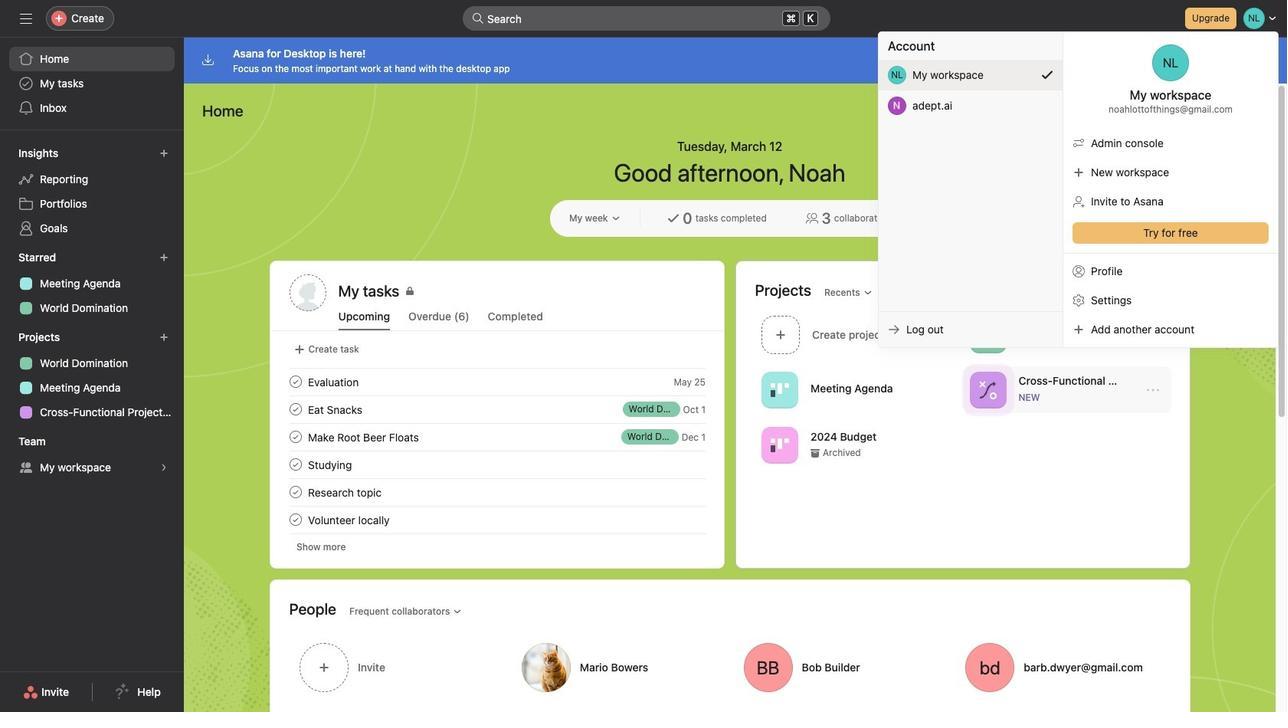 Task type: locate. For each thing, give the bounding box(es) containing it.
mark complete image
[[286, 455, 305, 474], [286, 483, 305, 501]]

projects element
[[0, 324, 184, 428]]

Mark complete checkbox
[[286, 400, 305, 419], [286, 428, 305, 446]]

0 vertical spatial mark complete image
[[286, 455, 305, 474]]

menu
[[879, 32, 1279, 347]]

0 vertical spatial board image
[[771, 381, 789, 399]]

None field
[[463, 6, 831, 31]]

1 vertical spatial mark complete image
[[286, 483, 305, 501]]

2 mark complete image from the top
[[286, 400, 305, 419]]

teams element
[[0, 428, 184, 483]]

new insights image
[[159, 149, 169, 158]]

prominent image
[[472, 12, 484, 25]]

mark complete image
[[286, 373, 305, 391], [286, 400, 305, 419], [286, 428, 305, 446], [286, 511, 305, 529]]

1 mark complete image from the top
[[286, 455, 305, 474]]

4 mark complete image from the top
[[286, 511, 305, 529]]

hide sidebar image
[[20, 12, 32, 25]]

2 board image from the top
[[771, 436, 789, 454]]

Mark complete checkbox
[[286, 373, 305, 391], [286, 455, 305, 474], [286, 483, 305, 501], [286, 511, 305, 529]]

board image
[[771, 381, 789, 399], [771, 436, 789, 454]]

1 board image from the top
[[771, 381, 789, 399]]

0 vertical spatial mark complete checkbox
[[286, 400, 305, 419]]

1 mark complete checkbox from the top
[[286, 373, 305, 391]]

1 vertical spatial board image
[[771, 436, 789, 454]]

radio item
[[879, 60, 1063, 90]]

2 mark complete image from the top
[[286, 483, 305, 501]]

1 vertical spatial mark complete checkbox
[[286, 428, 305, 446]]

rocket image
[[979, 325, 997, 344]]

2 mark complete checkbox from the top
[[286, 455, 305, 474]]

insights element
[[0, 140, 184, 244]]

3 mark complete checkbox from the top
[[286, 483, 305, 501]]

1 mark complete image from the top
[[286, 373, 305, 391]]



Task type: vqa. For each thing, say whether or not it's contained in the screenshot.
the See details, Cucomber 'Image' on the bottom left
no



Task type: describe. For each thing, give the bounding box(es) containing it.
add items to starred image
[[159, 253, 169, 262]]

line_and_symbols image
[[979, 381, 997, 399]]

1 mark complete checkbox from the top
[[286, 400, 305, 419]]

3 mark complete image from the top
[[286, 428, 305, 446]]

add profile photo image
[[289, 274, 326, 311]]

global element
[[0, 38, 184, 130]]

starred element
[[0, 244, 184, 324]]

new project or portfolio image
[[159, 333, 169, 342]]

see details, my workspace image
[[159, 463, 169, 472]]

Search tasks, projects, and more text field
[[463, 6, 831, 31]]

4 mark complete checkbox from the top
[[286, 511, 305, 529]]

2 mark complete checkbox from the top
[[286, 428, 305, 446]]



